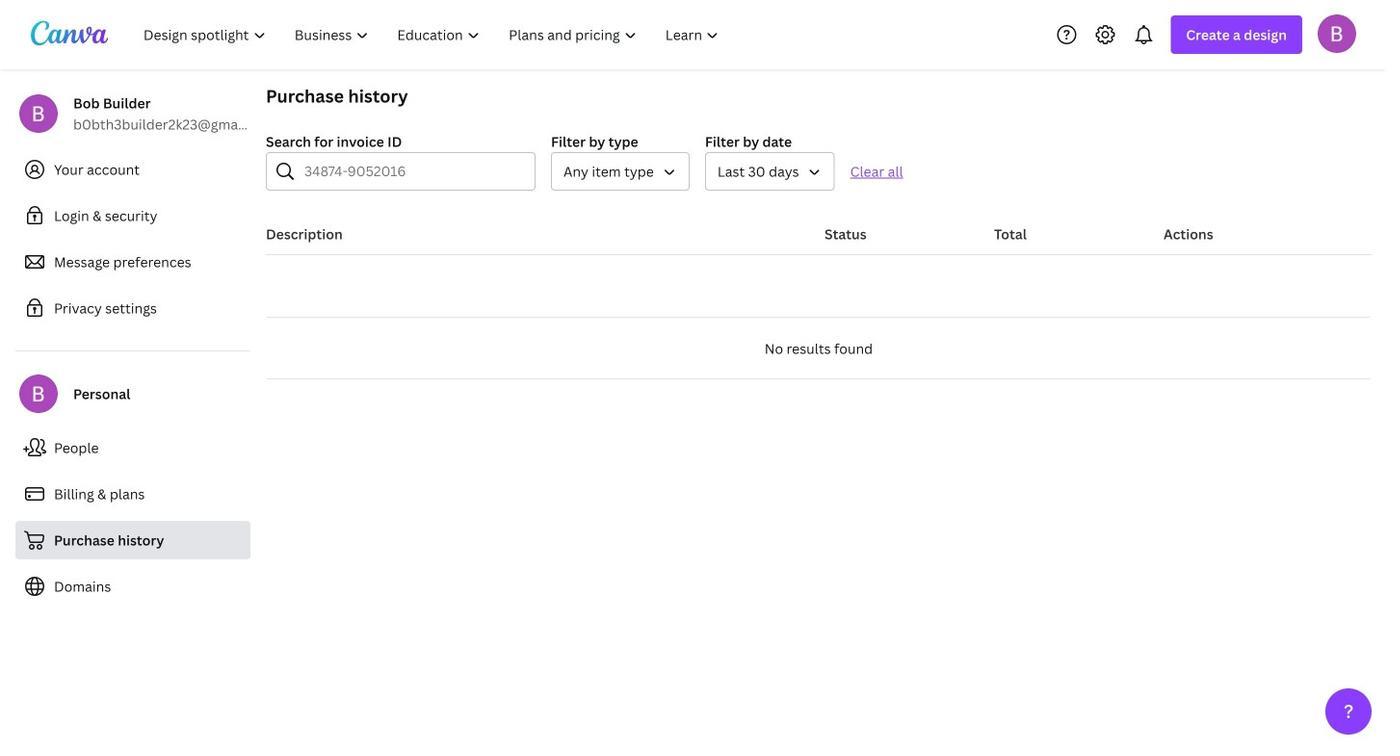 Task type: vqa. For each thing, say whether or not it's contained in the screenshot.
"Starred"
no



Task type: describe. For each thing, give the bounding box(es) containing it.
top level navigation element
[[131, 15, 736, 54]]

34874-9052016 text field
[[305, 153, 523, 190]]



Task type: locate. For each thing, give the bounding box(es) containing it.
bob builder image
[[1318, 14, 1357, 53]]

None button
[[551, 152, 690, 191], [705, 152, 835, 191], [551, 152, 690, 191], [705, 152, 835, 191]]



